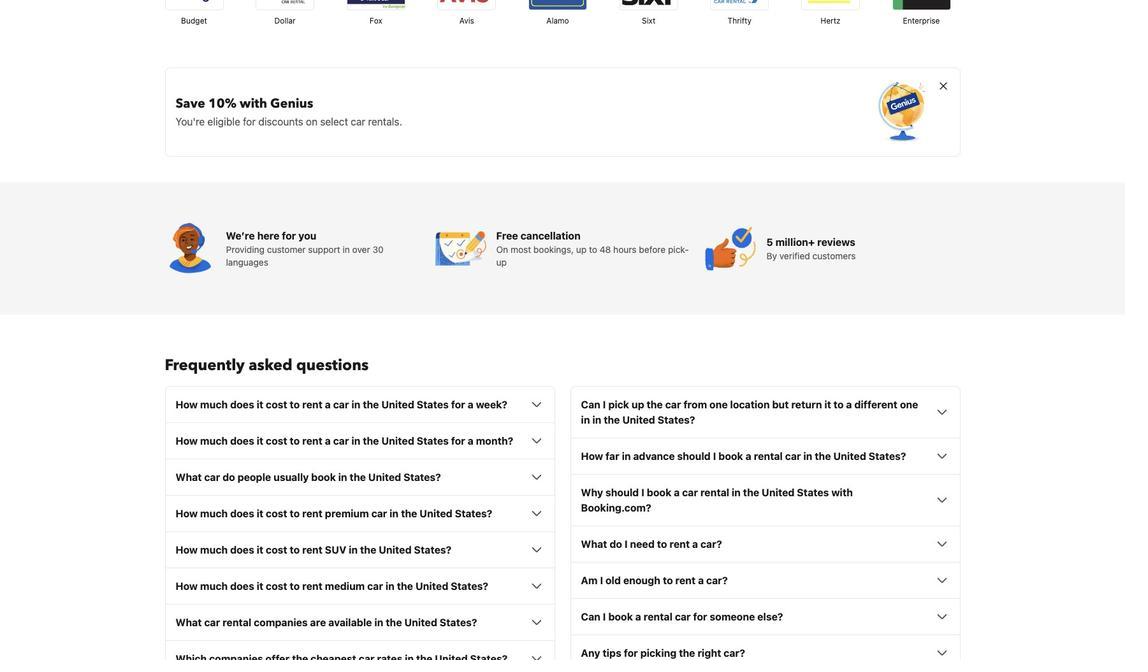 Task type: vqa. For each thing, say whether or not it's contained in the screenshot.
How much does it cost to rent a car in the United States for a week? dropdown button
yes



Task type: locate. For each thing, give the bounding box(es) containing it.
hertz
[[821, 16, 841, 26]]

free
[[496, 230, 518, 242]]

enterprise
[[903, 16, 940, 26]]

does for how much does it cost to rent premium car in the united states?
[[230, 508, 254, 520]]

much inside the how much does it cost to rent medium car in the united states? dropdown button
[[200, 581, 228, 592]]

rent for how much does it cost to rent medium car in the united states?
[[302, 581, 323, 592]]

to down usually
[[290, 508, 300, 520]]

states left "month?"
[[417, 436, 449, 447]]

month?
[[476, 436, 513, 447]]

a up can i book a rental car for someone else?
[[698, 575, 704, 587]]

cost for how much does it cost to rent premium car in the united states?
[[266, 508, 287, 520]]

0 vertical spatial do
[[223, 472, 235, 483]]

a down enough
[[635, 612, 641, 623]]

for left someone
[[693, 612, 707, 623]]

how far in advance should i book a rental car in the united states?
[[581, 451, 906, 462]]

2 cost from the top
[[266, 436, 287, 447]]

0 horizontal spatial should
[[606, 487, 639, 499]]

book up why should i book a car rental in the united states with booking.com?
[[719, 451, 743, 462]]

do left people
[[223, 472, 235, 483]]

how inside how much does it cost to rent premium car in the united states? dropdown button
[[176, 508, 198, 520]]

for inside how much does it cost to rent a car in the united states for a week? dropdown button
[[451, 399, 465, 411]]

48
[[600, 244, 611, 255]]

bookings,
[[534, 244, 574, 255]]

10%
[[208, 95, 236, 112]]

the up what car rental companies are available in the united states? dropdown button
[[397, 581, 413, 592]]

the
[[363, 399, 379, 411], [647, 399, 663, 411], [604, 415, 620, 426], [363, 436, 379, 447], [815, 451, 831, 462], [350, 472, 366, 483], [743, 487, 759, 499], [401, 508, 417, 520], [360, 545, 376, 556], [397, 581, 413, 592], [386, 617, 402, 629], [679, 648, 695, 659]]

cost up usually
[[266, 436, 287, 447]]

genius
[[270, 95, 313, 112]]

cost left suv
[[266, 545, 287, 556]]

with
[[240, 95, 267, 112], [831, 487, 853, 499]]

cost
[[266, 399, 287, 411], [266, 436, 287, 447], [266, 508, 287, 520], [266, 545, 287, 556], [266, 581, 287, 592]]

much for how much does it cost to rent a car in the united states for a month?
[[200, 436, 228, 447]]

rental down how far in advance should i book a rental car in the united states?
[[700, 487, 729, 499]]

2 one from the left
[[900, 399, 918, 411]]

to left 48
[[589, 244, 597, 255]]

to right return
[[834, 399, 844, 411]]

a inside dropdown button
[[698, 575, 704, 587]]

select
[[320, 116, 348, 128]]

one
[[710, 399, 728, 411], [900, 399, 918, 411]]

how inside how far in advance should i book a rental car in the united states? dropdown button
[[581, 451, 603, 462]]

a left "month?"
[[468, 436, 474, 447]]

i inside why should i book a car rental in the united states with booking.com?
[[641, 487, 644, 499]]

we're here for you image
[[165, 223, 216, 274]]

how much does it cost to rent a car in the united states for a month?
[[176, 436, 513, 447]]

4 much from the top
[[200, 545, 228, 556]]

cost down usually
[[266, 508, 287, 520]]

5 cost from the top
[[266, 581, 287, 592]]

how inside how much does it cost to rent a car in the united states for a month? dropdown button
[[176, 436, 198, 447]]

for inside any tips for picking the right car? dropdown button
[[624, 648, 638, 659]]

can for can i book a rental car for someone else?
[[581, 612, 600, 623]]

1 does from the top
[[230, 399, 254, 411]]

cost up the companies
[[266, 581, 287, 592]]

premium
[[325, 508, 369, 520]]

up left 48
[[576, 244, 587, 255]]

states for month?
[[417, 436, 449, 447]]

in
[[343, 244, 350, 255], [351, 399, 360, 411], [581, 415, 590, 426], [592, 415, 601, 426], [351, 436, 360, 447], [622, 451, 631, 462], [803, 451, 812, 462], [338, 472, 347, 483], [732, 487, 741, 499], [390, 508, 399, 520], [349, 545, 358, 556], [386, 581, 395, 592], [374, 617, 383, 629]]

to up the companies
[[290, 581, 300, 592]]

thrifty logo image
[[711, 0, 768, 10]]

0 vertical spatial with
[[240, 95, 267, 112]]

the down pick
[[604, 415, 620, 426]]

2 does from the top
[[230, 436, 254, 447]]

1 cost from the top
[[266, 399, 287, 411]]

can i book a rental car for someone else? button
[[581, 610, 950, 625]]

5 does from the top
[[230, 581, 254, 592]]

what car do people usually book in the united states?
[[176, 472, 441, 483]]

cost for how much does it cost to rent medium car in the united states?
[[266, 581, 287, 592]]

states left week?
[[417, 399, 449, 411]]

dollar logo image
[[256, 0, 314, 10]]

united
[[381, 399, 414, 411], [622, 415, 655, 426], [381, 436, 414, 447], [833, 451, 866, 462], [368, 472, 401, 483], [762, 487, 795, 499], [420, 508, 452, 520], [379, 545, 412, 556], [416, 581, 448, 592], [404, 617, 437, 629]]

how much does it cost to rent premium car in the united states? button
[[176, 506, 544, 522]]

save 10% with genius you're eligible for discounts on select car rentals.
[[176, 95, 402, 128]]

0 vertical spatial states
[[417, 399, 449, 411]]

free cancellation image
[[435, 223, 486, 274]]

asked
[[249, 355, 293, 376]]

states inside how much does it cost to rent a car in the united states for a month? dropdown button
[[417, 436, 449, 447]]

how much does it cost to rent a car in the united states for a week? button
[[176, 397, 544, 413]]

rent left premium on the bottom left
[[302, 508, 323, 520]]

do left need
[[610, 539, 622, 550]]

rent right need
[[670, 539, 690, 550]]

5 million+ reviews by verified customers
[[767, 237, 856, 262]]

states down how far in advance should i book a rental car in the united states? dropdown button
[[797, 487, 829, 499]]

car? up someone
[[706, 575, 728, 587]]

book
[[719, 451, 743, 462], [311, 472, 336, 483], [647, 487, 672, 499], [608, 612, 633, 623]]

to up usually
[[290, 436, 300, 447]]

a inside why should i book a car rental in the united states with booking.com?
[[674, 487, 680, 499]]

1 horizontal spatial do
[[610, 539, 622, 550]]

book down old
[[608, 612, 633, 623]]

the down how far in advance should i book a rental car in the united states?
[[743, 487, 759, 499]]

we're here for you providing customer support in over 30 languages
[[226, 230, 384, 268]]

30
[[373, 244, 384, 255]]

much inside "how much does it cost to rent suv in the united states?" dropdown button
[[200, 545, 228, 556]]

4 does from the top
[[230, 545, 254, 556]]

rental
[[754, 451, 783, 462], [700, 487, 729, 499], [644, 612, 673, 623], [223, 617, 251, 629]]

to
[[589, 244, 597, 255], [290, 399, 300, 411], [834, 399, 844, 411], [290, 436, 300, 447], [290, 508, 300, 520], [657, 539, 667, 550], [290, 545, 300, 556], [663, 575, 673, 587], [290, 581, 300, 592]]

customer
[[267, 244, 306, 255]]

a inside the can i pick up the car from one location but return it to a different one in in the united states?
[[846, 399, 852, 411]]

i
[[603, 399, 606, 411], [713, 451, 716, 462], [641, 487, 644, 499], [625, 539, 628, 550], [600, 575, 603, 587], [603, 612, 606, 623]]

5 million+ reviews image
[[705, 223, 756, 274]]

million+
[[776, 237, 815, 248]]

it for how much does it cost to rent suv in the united states?
[[257, 545, 263, 556]]

car?
[[701, 539, 722, 550], [706, 575, 728, 587], [724, 648, 745, 659]]

budget logo image
[[165, 0, 223, 10]]

1 can from the top
[[581, 399, 600, 411]]

here
[[257, 230, 279, 242]]

1 vertical spatial car?
[[706, 575, 728, 587]]

a down questions
[[325, 399, 331, 411]]

states inside how much does it cost to rent a car in the united states for a week? dropdown button
[[417, 399, 449, 411]]

can left pick
[[581, 399, 600, 411]]

car? down why should i book a car rental in the united states with booking.com?
[[701, 539, 722, 550]]

save
[[176, 95, 205, 112]]

0 horizontal spatial with
[[240, 95, 267, 112]]

much inside how much does it cost to rent a car in the united states for a week? dropdown button
[[200, 399, 228, 411]]

rent up what car do people usually book in the united states?
[[302, 436, 323, 447]]

should
[[677, 451, 711, 462], [606, 487, 639, 499]]

the right suv
[[360, 545, 376, 556]]

how inside the how much does it cost to rent medium car in the united states? dropdown button
[[176, 581, 198, 592]]

much inside how much does it cost to rent premium car in the united states? dropdown button
[[200, 508, 228, 520]]

how inside how much does it cost to rent a car in the united states for a week? dropdown button
[[176, 399, 198, 411]]

for right eligible
[[243, 116, 256, 128]]

0 vertical spatial can
[[581, 399, 600, 411]]

before
[[639, 244, 666, 255]]

how much does it cost to rent premium car in the united states?
[[176, 508, 492, 520]]

advance
[[633, 451, 675, 462]]

a left week?
[[468, 399, 474, 411]]

0 vertical spatial car?
[[701, 539, 722, 550]]

car inside why should i book a car rental in the united states with booking.com?
[[682, 487, 698, 499]]

what
[[176, 472, 202, 483], [581, 539, 607, 550], [176, 617, 202, 629]]

cost for how much does it cost to rent suv in the united states?
[[266, 545, 287, 556]]

5 much from the top
[[200, 581, 228, 592]]

else?
[[757, 612, 783, 623]]

book inside why should i book a car rental in the united states with booking.com?
[[647, 487, 672, 499]]

one right different
[[900, 399, 918, 411]]

rent for how much does it cost to rent a car in the united states for a week?
[[302, 399, 323, 411]]

the right pick
[[647, 399, 663, 411]]

i up booking.com?
[[641, 487, 644, 499]]

eligible
[[208, 116, 240, 128]]

one right from
[[710, 399, 728, 411]]

2 vertical spatial car?
[[724, 648, 745, 659]]

2 vertical spatial up
[[632, 399, 644, 411]]

can inside the can i pick up the car from one location but return it to a different one in in the united states?
[[581, 399, 600, 411]]

car? inside dropdown button
[[706, 575, 728, 587]]

what car rental companies are available in the united states? button
[[176, 615, 544, 631]]

for left week?
[[451, 399, 465, 411]]

rent left medium
[[302, 581, 323, 592]]

to inside dropdown button
[[663, 575, 673, 587]]

hertz logo image
[[802, 0, 859, 10]]

people
[[238, 472, 271, 483]]

car? for am i old enough to rent a car?
[[706, 575, 728, 587]]

0 horizontal spatial one
[[710, 399, 728, 411]]

rental up picking
[[644, 612, 673, 623]]

0 vertical spatial up
[[576, 244, 587, 255]]

for up customer
[[282, 230, 296, 242]]

does for how much does it cost to rent suv in the united states?
[[230, 545, 254, 556]]

someone
[[710, 612, 755, 623]]

over
[[352, 244, 370, 255]]

book down advance
[[647, 487, 672, 499]]

a down how much does it cost to rent a car in the united states for a week?
[[325, 436, 331, 447]]

in inside "we're here for you providing customer support in over 30 languages"
[[343, 244, 350, 255]]

much for how much does it cost to rent suv in the united states?
[[200, 545, 228, 556]]

to inside the can i pick up the car from one location but return it to a different one in in the united states?
[[834, 399, 844, 411]]

car? right right
[[724, 648, 745, 659]]

1 vertical spatial what
[[581, 539, 607, 550]]

it for how much does it cost to rent a car in the united states for a month?
[[257, 436, 263, 447]]

questions
[[296, 355, 369, 376]]

you're
[[176, 116, 205, 128]]

car inside save 10% with genius you're eligible for discounts on select car rentals.
[[351, 116, 365, 128]]

up right pick
[[632, 399, 644, 411]]

hours
[[613, 244, 637, 255]]

for right tips
[[624, 648, 638, 659]]

rent left suv
[[302, 545, 323, 556]]

rent up can i book a rental car for someone else?
[[675, 575, 696, 587]]

2 vertical spatial states
[[797, 487, 829, 499]]

rent
[[302, 399, 323, 411], [302, 436, 323, 447], [302, 508, 323, 520], [670, 539, 690, 550], [302, 545, 323, 556], [675, 575, 696, 587], [302, 581, 323, 592]]

cost for how much does it cost to rent a car in the united states for a week?
[[266, 399, 287, 411]]

the up what car do people usually book in the united states? dropdown button
[[363, 436, 379, 447]]

can up any
[[581, 612, 600, 623]]

0 horizontal spatial do
[[223, 472, 235, 483]]

i left old
[[600, 575, 603, 587]]

how inside "how much does it cost to rent suv in the united states?" dropdown button
[[176, 545, 198, 556]]

but
[[772, 399, 789, 411]]

0 vertical spatial what
[[176, 472, 202, 483]]

1 vertical spatial can
[[581, 612, 600, 623]]

1 horizontal spatial one
[[900, 399, 918, 411]]

much inside how much does it cost to rent a car in the united states for a month? dropdown button
[[200, 436, 228, 447]]

from
[[684, 399, 707, 411]]

3 much from the top
[[200, 508, 228, 520]]

1 horizontal spatial with
[[831, 487, 853, 499]]

the right available at the left bottom of page
[[386, 617, 402, 629]]

tips
[[603, 648, 621, 659]]

for
[[243, 116, 256, 128], [282, 230, 296, 242], [451, 399, 465, 411], [451, 436, 465, 447], [693, 612, 707, 623], [624, 648, 638, 659]]

1 vertical spatial should
[[606, 487, 639, 499]]

a down advance
[[674, 487, 680, 499]]

much
[[200, 399, 228, 411], [200, 436, 228, 447], [200, 508, 228, 520], [200, 545, 228, 556], [200, 581, 228, 592]]

1 vertical spatial states
[[417, 436, 449, 447]]

0 vertical spatial should
[[677, 451, 711, 462]]

for inside can i book a rental car for someone else? dropdown button
[[693, 612, 707, 623]]

0 horizontal spatial up
[[496, 257, 507, 268]]

cost down asked at left bottom
[[266, 399, 287, 411]]

1 vertical spatial up
[[496, 257, 507, 268]]

should up booking.com?
[[606, 487, 639, 499]]

1 vertical spatial with
[[831, 487, 853, 499]]

the up "how much does it cost to rent suv in the united states?" dropdown button
[[401, 508, 417, 520]]

should right advance
[[677, 451, 711, 462]]

any tips for picking the right car? button
[[581, 646, 950, 660]]

united inside the can i pick up the car from one location but return it to a different one in in the united states?
[[622, 415, 655, 426]]

does for how much does it cost to rent medium car in the united states?
[[230, 581, 254, 592]]

up down the on
[[496, 257, 507, 268]]

4 cost from the top
[[266, 545, 287, 556]]

pick
[[608, 399, 629, 411]]

rent for how much does it cost to rent a car in the united states for a month?
[[302, 436, 323, 447]]

should inside why should i book a car rental in the united states with booking.com?
[[606, 487, 639, 499]]

available
[[328, 617, 372, 629]]

a left different
[[846, 399, 852, 411]]

rent for how much does it cost to rent suv in the united states?
[[302, 545, 323, 556]]

does
[[230, 399, 254, 411], [230, 436, 254, 447], [230, 508, 254, 520], [230, 545, 254, 556], [230, 581, 254, 592]]

1 much from the top
[[200, 399, 228, 411]]

rent down questions
[[302, 399, 323, 411]]

much for how much does it cost to rent medium car in the united states?
[[200, 581, 228, 592]]

a down why should i book a car rental in the united states with booking.com?
[[692, 539, 698, 550]]

for left "month?"
[[451, 436, 465, 447]]

support
[[308, 244, 340, 255]]

the down how much does it cost to rent a car in the united states for a month? dropdown button at left bottom
[[350, 472, 366, 483]]

2 can from the top
[[581, 612, 600, 623]]

to right enough
[[663, 575, 673, 587]]

3 cost from the top
[[266, 508, 287, 520]]

3 does from the top
[[230, 508, 254, 520]]

i left pick
[[603, 399, 606, 411]]

2 vertical spatial what
[[176, 617, 202, 629]]

what for what do i need to rent a car?
[[581, 539, 607, 550]]

fox logo image
[[347, 0, 405, 10]]

2 much from the top
[[200, 436, 228, 447]]

do
[[223, 472, 235, 483], [610, 539, 622, 550]]

medium
[[325, 581, 365, 592]]

2 horizontal spatial up
[[632, 399, 644, 411]]



Task type: describe. For each thing, give the bounding box(es) containing it.
location
[[730, 399, 770, 411]]

by
[[767, 251, 777, 262]]

thrifty
[[728, 16, 752, 26]]

what car rental companies are available in the united states?
[[176, 617, 477, 629]]

languages
[[226, 257, 268, 268]]

1 horizontal spatial up
[[576, 244, 587, 255]]

1 vertical spatial do
[[610, 539, 622, 550]]

how for how much does it cost to rent a car in the united states for a month?
[[176, 436, 198, 447]]

to right need
[[657, 539, 667, 550]]

for inside how much does it cost to rent a car in the united states for a month? dropdown button
[[451, 436, 465, 447]]

rent inside dropdown button
[[675, 575, 696, 587]]

how for how much does it cost to rent premium car in the united states?
[[176, 508, 198, 520]]

customers
[[813, 251, 856, 262]]

avis logo image
[[438, 0, 496, 10]]

on
[[496, 244, 508, 255]]

how much does it cost to rent medium car in the united states?
[[176, 581, 488, 592]]

how much does it cost to rent suv in the united states?
[[176, 545, 452, 556]]

any tips for picking the right car?
[[581, 648, 745, 659]]

does for how much does it cost to rent a car in the united states for a month?
[[230, 436, 254, 447]]

fox
[[370, 16, 382, 26]]

picking
[[640, 648, 677, 659]]

enterprise logo image
[[893, 0, 950, 10]]

companies
[[254, 617, 308, 629]]

am i old enough to rent a car? button
[[581, 573, 950, 589]]

why should i book a car rental in the united states with booking.com?
[[581, 487, 853, 514]]

right
[[698, 648, 721, 659]]

the inside why should i book a car rental in the united states with booking.com?
[[743, 487, 759, 499]]

rent for how much does it cost to rent premium car in the united states?
[[302, 508, 323, 520]]

up inside the can i pick up the car from one location but return it to a different one in in the united states?
[[632, 399, 644, 411]]

avis
[[460, 16, 474, 26]]

why
[[581, 487, 603, 499]]

how much does it cost to rent suv in the united states? button
[[176, 543, 544, 558]]

book right usually
[[311, 472, 336, 483]]

usually
[[274, 472, 309, 483]]

it for how much does it cost to rent medium car in the united states?
[[257, 581, 263, 592]]

what car do people usually book in the united states? button
[[176, 470, 544, 485]]

states? inside the can i pick up the car from one location but return it to a different one in in the united states?
[[658, 415, 695, 426]]

it for how much does it cost to rent premium car in the united states?
[[257, 508, 263, 520]]

much for how much does it cost to rent premium car in the united states?
[[200, 508, 228, 520]]

it for how much does it cost to rent a car in the united states for a week?
[[257, 399, 263, 411]]

i up why should i book a car rental in the united states with booking.com?
[[713, 451, 716, 462]]

1 one from the left
[[710, 399, 728, 411]]

how for how much does it cost to rent medium car in the united states?
[[176, 581, 198, 592]]

with inside why should i book a car rental in the united states with booking.com?
[[831, 487, 853, 499]]

enough
[[623, 575, 660, 587]]

for inside "we're here for you providing customer support in over 30 languages"
[[282, 230, 296, 242]]

week?
[[476, 399, 507, 411]]

i left need
[[625, 539, 628, 550]]

far
[[606, 451, 619, 462]]

united inside why should i book a car rental in the united states with booking.com?
[[762, 487, 795, 499]]

how for how much does it cost to rent suv in the united states?
[[176, 545, 198, 556]]

providing
[[226, 244, 265, 255]]

pick-
[[668, 244, 689, 255]]

any
[[581, 648, 600, 659]]

frequently
[[165, 355, 245, 376]]

most
[[511, 244, 531, 255]]

i inside dropdown button
[[600, 575, 603, 587]]

how much does it cost to rent a car in the united states for a month? button
[[176, 434, 544, 449]]

suv
[[325, 545, 346, 556]]

on
[[306, 116, 318, 128]]

what for what car do people usually book in the united states?
[[176, 472, 202, 483]]

need
[[630, 539, 655, 550]]

are
[[310, 617, 326, 629]]

does for how much does it cost to rent a car in the united states for a week?
[[230, 399, 254, 411]]

sixt
[[642, 16, 656, 26]]

a down the can i pick up the car from one location but return it to a different one in in the united states?
[[746, 451, 751, 462]]

am
[[581, 575, 598, 587]]

discounts
[[258, 116, 303, 128]]

the down return
[[815, 451, 831, 462]]

verified
[[780, 251, 810, 262]]

what for what car rental companies are available in the united states?
[[176, 617, 202, 629]]

i inside the can i pick up the car from one location but return it to a different one in in the united states?
[[603, 399, 606, 411]]

different
[[854, 399, 898, 411]]

booking.com?
[[581, 503, 651, 514]]

how much does it cost to rent medium car in the united states? button
[[176, 579, 544, 594]]

how far in advance should i book a rental car in the united states? button
[[581, 449, 950, 464]]

states for week?
[[417, 399, 449, 411]]

frequently asked questions
[[165, 355, 369, 376]]

i up tips
[[603, 612, 606, 623]]

rentals.
[[368, 116, 402, 128]]

how for how far in advance should i book a rental car in the united states?
[[581, 451, 603, 462]]

cancellation
[[521, 230, 581, 242]]

to left suv
[[290, 545, 300, 556]]

car inside the can i pick up the car from one location but return it to a different one in in the united states?
[[665, 399, 681, 411]]

sixt logo image
[[620, 0, 677, 10]]

free cancellation on most bookings, up to 48 hours before pick- up
[[496, 230, 689, 268]]

dollar
[[274, 16, 296, 26]]

for inside save 10% with genius you're eligible for discounts on select car rentals.
[[243, 116, 256, 128]]

to down asked at left bottom
[[290, 399, 300, 411]]

can i pick up the car from one location but return it to a different one in in the united states?
[[581, 399, 918, 426]]

it inside the can i pick up the car from one location but return it to a different one in in the united states?
[[824, 399, 831, 411]]

1 horizontal spatial should
[[677, 451, 711, 462]]

am i old enough to rent a car?
[[581, 575, 728, 587]]

old
[[606, 575, 621, 587]]

much for how much does it cost to rent a car in the united states for a week?
[[200, 399, 228, 411]]

in inside why should i book a car rental in the united states with booking.com?
[[732, 487, 741, 499]]

car? for what do i need to rent a car?
[[701, 539, 722, 550]]

rental down can i pick up the car from one location but return it to a different one in in the united states? dropdown button
[[754, 451, 783, 462]]

rental left the companies
[[223, 617, 251, 629]]

we're
[[226, 230, 255, 242]]

what do i need to rent a car?
[[581, 539, 722, 550]]

cost for how much does it cost to rent a car in the united states for a month?
[[266, 436, 287, 447]]

you
[[298, 230, 316, 242]]

the left right
[[679, 648, 695, 659]]

to inside free cancellation on most bookings, up to 48 hours before pick- up
[[589, 244, 597, 255]]

with inside save 10% with genius you're eligible for discounts on select car rentals.
[[240, 95, 267, 112]]

can for can i pick up the car from one location but return it to a different one in in the united states?
[[581, 399, 600, 411]]

rental inside why should i book a car rental in the united states with booking.com?
[[700, 487, 729, 499]]

can i book a rental car for someone else?
[[581, 612, 783, 623]]

the up how much does it cost to rent a car in the united states for a month? dropdown button at left bottom
[[363, 399, 379, 411]]

can i pick up the car from one location but return it to a different one in in the united states? button
[[581, 397, 950, 428]]

5
[[767, 237, 773, 248]]

how much does it cost to rent a car in the united states for a week?
[[176, 399, 507, 411]]

why should i book a car rental in the united states with booking.com? button
[[581, 485, 950, 516]]

reviews
[[817, 237, 855, 248]]

return
[[791, 399, 822, 411]]

how for how much does it cost to rent a car in the united states for a week?
[[176, 399, 198, 411]]

budget
[[181, 16, 207, 26]]

states inside why should i book a car rental in the united states with booking.com?
[[797, 487, 829, 499]]

what do i need to rent a car? button
[[581, 537, 950, 552]]



